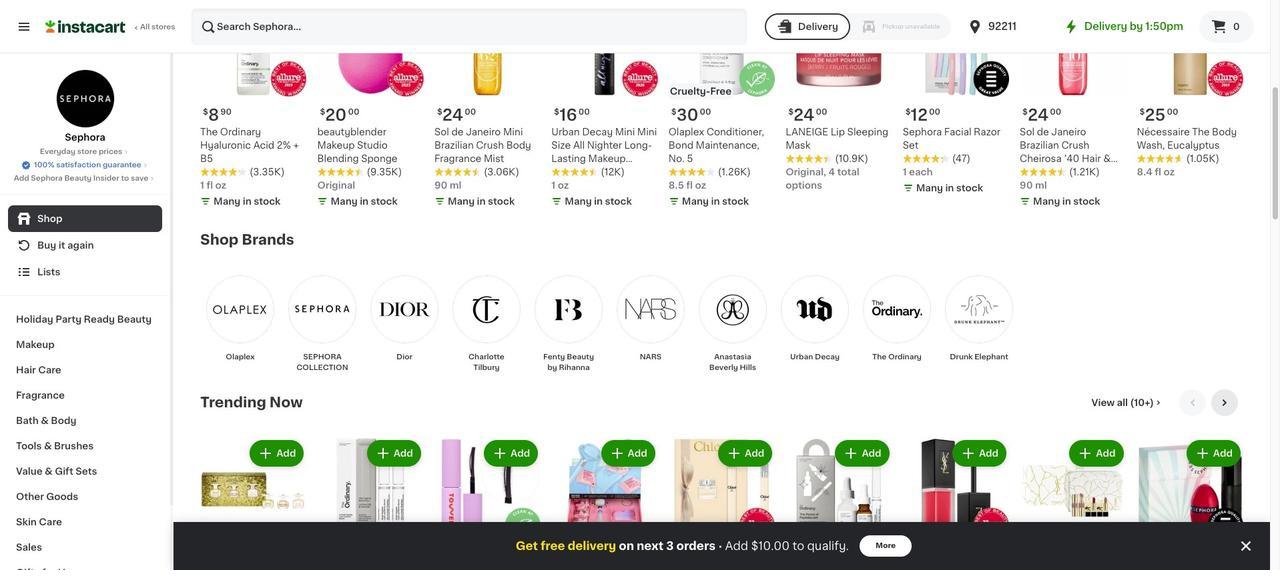 Task type: locate. For each thing, give the bounding box(es) containing it.
92211
[[988, 21, 1017, 31]]

$ 12 00
[[906, 108, 941, 123]]

$ 24 00 up sol de janeiro mini brazilian crush body fragrance mist
[[437, 108, 476, 123]]

many in stock for (9.35k)
[[331, 197, 398, 207]]

1 vertical spatial by
[[548, 364, 557, 372]]

1 horizontal spatial sephora
[[65, 133, 105, 142]]

0 vertical spatial by
[[1130, 21, 1143, 31]]

2 horizontal spatial 24
[[1028, 108, 1049, 123]]

sephora up store
[[65, 133, 105, 142]]

many down original
[[331, 197, 358, 207]]

ordinary for the ordinary
[[888, 354, 922, 361]]

1:50pm
[[1146, 21, 1183, 31]]

janeiro up (3.06k)
[[466, 128, 501, 137]]

$ 25 00 inside item carousel region
[[554, 555, 593, 570]]

delivery for delivery
[[798, 22, 838, 31]]

0 horizontal spatial 39
[[677, 555, 698, 570]]

90 down sol de janeiro mini brazilian crush body fragrance mist
[[434, 181, 448, 191]]

1 90 ml from the left
[[1020, 181, 1047, 191]]

0 horizontal spatial brazilian
[[434, 141, 474, 150]]

0 horizontal spatial olaplex
[[226, 354, 255, 361]]

skin care link
[[8, 510, 162, 535]]

1 down setting
[[552, 181, 556, 191]]

mist up (3.06k)
[[484, 154, 504, 164]]

olaplex inside olaplex link
[[226, 354, 255, 361]]

100%
[[34, 162, 54, 169]]

1 vertical spatial 25
[[560, 555, 580, 570]]

dior image
[[364, 270, 445, 350]]

1 horizontal spatial fragrance
[[434, 154, 482, 164]]

sol de janeiro brazilian crush cheirosa '40 hair & body fragrance mist hair & body mist- 3 ounce
[[1020, 128, 1117, 204]]

1 vertical spatial shop
[[200, 233, 239, 247]]

add button
[[251, 0, 303, 19], [368, 0, 420, 19], [485, 0, 537, 19], [602, 0, 654, 19], [720, 0, 771, 19], [1188, 0, 1240, 19], [251, 442, 303, 466], [368, 442, 420, 466], [485, 442, 537, 466], [602, 442, 654, 466], [720, 442, 771, 466], [837, 442, 888, 466], [954, 442, 1005, 466], [1071, 442, 1122, 466], [1188, 442, 1240, 466]]

the up eucalyptus
[[1192, 128, 1210, 137]]

beauty
[[64, 175, 92, 182], [117, 315, 152, 324], [567, 354, 594, 361]]

makeup
[[317, 141, 355, 150], [588, 154, 626, 164], [16, 340, 55, 350]]

product group containing 8
[[200, 0, 307, 211]]

sol for sol de janeiro brazilian crush cheirosa '40 hair & body fragrance mist hair & body mist- 3 ounce
[[1020, 128, 1035, 137]]

in right ounce
[[1063, 197, 1071, 207]]

crush inside the sol de janeiro brazilian crush cheirosa '40 hair & body fragrance mist hair & body mist- 3 ounce
[[1062, 141, 1090, 150]]

the inside the ordinary hyaluronic acid 2% + b5
[[200, 128, 218, 137]]

0 horizontal spatial beauty
[[64, 175, 92, 182]]

4
[[829, 168, 835, 177]]

brazilian inside sol de janeiro mini brazilian crush body fragrance mist
[[434, 141, 474, 150]]

decay down urban decay "image"
[[815, 354, 840, 361]]

0 horizontal spatial 24
[[442, 108, 463, 123]]

by
[[1130, 21, 1143, 31], [548, 364, 557, 372]]

00 for sol de janeiro brazilian crush cheirosa '40 hair & body fragrance mist hair & body mist- 3 ounce
[[1050, 108, 1062, 116]]

1 horizontal spatial crush
[[1062, 141, 1090, 150]]

2 90 ml from the left
[[434, 181, 462, 191]]

$10.00
[[751, 541, 790, 552]]

in down the (1.26k)
[[711, 197, 720, 207]]

olaplex up bond
[[669, 128, 704, 137]]

0 horizontal spatial sol
[[434, 128, 449, 137]]

holiday party ready beauty
[[16, 315, 152, 324]]

00 right 12
[[929, 108, 941, 116]]

& left "gift"
[[45, 467, 53, 477]]

all left "stores"
[[140, 23, 150, 31]]

mini for 16
[[637, 128, 657, 137]]

100% satisfaction guarantee button
[[21, 158, 149, 171]]

$ 20 00
[[320, 108, 359, 123]]

free
[[710, 87, 732, 96]]

3 24 from the left
[[442, 108, 463, 123]]

90 up ounce
[[1020, 181, 1033, 191]]

sephora inside add sephora beauty insider to save link
[[31, 175, 63, 182]]

&
[[1103, 154, 1111, 164], [1041, 181, 1049, 191], [41, 417, 49, 426], [44, 442, 52, 451], [45, 467, 53, 477]]

None search field
[[191, 8, 747, 45]]

the inside nécessaire the body wash, eucalyptus
[[1192, 128, 1210, 137]]

fragrance inside sol de janeiro mini brazilian crush body fragrance mist
[[434, 154, 482, 164]]

1 horizontal spatial the
[[872, 354, 887, 361]]

1 horizontal spatial to
[[793, 541, 804, 552]]

the down the ordinary image
[[872, 354, 887, 361]]

ordinary inside the ordinary hyaluronic acid 2% + b5
[[220, 128, 261, 137]]

1 horizontal spatial 90
[[434, 181, 448, 191]]

1 24 from the left
[[794, 108, 815, 123]]

stock for (9.35k)
[[371, 197, 398, 207]]

$ 24 00 for sol de janeiro brazilian crush cheirosa '40 hair & body fragrance mist hair & body mist- 3 ounce
[[1023, 108, 1062, 123]]

1 vertical spatial decay
[[815, 354, 840, 361]]

body
[[1212, 128, 1237, 137], [506, 141, 531, 150], [1020, 168, 1045, 177], [1051, 181, 1076, 191], [51, 417, 76, 426]]

sephora for sephora facial razor set
[[903, 128, 942, 137]]

1 crush from the left
[[1062, 141, 1090, 150]]

$ inside $ 8 90
[[203, 108, 208, 116]]

$ 24 00 up laneige
[[788, 108, 827, 123]]

care inside "link"
[[39, 518, 62, 527]]

1 horizontal spatial ml
[[1035, 181, 1047, 191]]

oz
[[1164, 168, 1175, 177], [215, 181, 226, 191], [558, 181, 569, 191], [695, 181, 706, 191]]

long-
[[624, 141, 652, 150]]

$ for the ordinary hyaluronic acid 2% + b5
[[203, 108, 208, 116]]

39 down qualify.
[[794, 555, 815, 570]]

the down 8
[[200, 128, 218, 137]]

to down guarantee
[[121, 175, 129, 182]]

$ 25 00 up nécessaire
[[1140, 108, 1178, 123]]

nars
[[640, 354, 662, 361]]

0 horizontal spatial ordinary
[[220, 128, 261, 137]]

many down cheirosa
[[1033, 197, 1060, 207]]

$ inside $ 30 00
[[671, 108, 677, 116]]

fl right 8.5
[[686, 181, 693, 191]]

1 horizontal spatial olaplex
[[669, 128, 704, 137]]

stock down (3.35k)
[[254, 197, 281, 207]]

1 mini from the left
[[615, 128, 635, 137]]

00 up laneige
[[816, 108, 827, 116]]

decay for urban decay mini mini size all nighter long- lasting makeup setting spray
[[582, 128, 613, 137]]

0 horizontal spatial by
[[548, 364, 557, 372]]

39 for 2nd 39 button from the right
[[677, 555, 698, 570]]

de inside the sol de janeiro brazilian crush cheirosa '40 hair & body fragrance mist hair & body mist- 3 ounce
[[1037, 128, 1049, 137]]

in down "spray"
[[594, 197, 603, 207]]

0 horizontal spatial hair
[[16, 366, 36, 375]]

& right bath
[[41, 417, 49, 426]]

1 de from the left
[[1037, 128, 1049, 137]]

0 horizontal spatial all
[[140, 23, 150, 31]]

2 horizontal spatial makeup
[[588, 154, 626, 164]]

many for (3.35k)
[[214, 197, 241, 207]]

care
[[38, 366, 61, 375], [39, 518, 62, 527]]

janeiro inside sol de janeiro mini brazilian crush body fragrance mist
[[466, 128, 501, 137]]

product group containing 12
[[903, 0, 1009, 198]]

2 horizontal spatial 90
[[1020, 181, 1033, 191]]

crush up '40
[[1062, 141, 1090, 150]]

0 horizontal spatial 90 ml
[[434, 181, 462, 191]]

0 horizontal spatial mist
[[484, 154, 504, 164]]

$ 16 00
[[554, 108, 590, 123]]

decay up the nighter
[[582, 128, 613, 137]]

0 horizontal spatial mini
[[503, 128, 523, 137]]

1 left each
[[903, 168, 907, 177]]

1 horizontal spatial mist
[[1097, 168, 1117, 177]]

many down the 1 fl oz
[[214, 197, 241, 207]]

beauty inside holiday party ready beauty link
[[117, 315, 152, 324]]

value
[[16, 467, 43, 477]]

olaplex inside olaplex conditioner, bond maintenance, no. 5
[[669, 128, 704, 137]]

many
[[916, 184, 943, 193], [214, 197, 241, 207], [331, 197, 358, 207], [565, 197, 592, 207], [1033, 197, 1060, 207], [448, 197, 475, 207], [682, 197, 709, 207]]

0 vertical spatial to
[[121, 175, 129, 182]]

janeiro for crush
[[1052, 128, 1086, 137]]

0 horizontal spatial fragrance
[[16, 391, 65, 400]]

24 up sol de janeiro mini brazilian crush body fragrance mist
[[442, 108, 463, 123]]

by down fenty
[[548, 364, 557, 372]]

1 39 from the left
[[794, 555, 815, 570]]

sephora inside sephora "link"
[[65, 133, 105, 142]]

sol for sol de janeiro mini brazilian crush body fragrance mist
[[434, 128, 449, 137]]

oz right 8.4
[[1164, 168, 1175, 177]]

24 for sol de janeiro brazilian crush cheirosa '40 hair & body fragrance mist hair & body mist- 3 ounce
[[1028, 108, 1049, 123]]

oz right 8.5
[[695, 181, 706, 191]]

ml
[[1035, 181, 1047, 191], [450, 181, 462, 191]]

1 vertical spatial fragrance
[[1047, 168, 1094, 177]]

0 vertical spatial shop
[[37, 214, 62, 224]]

janeiro up '40
[[1052, 128, 1086, 137]]

0 horizontal spatial fl
[[207, 181, 213, 191]]

get free delivery on next 3 orders • add $10.00 to qualify.
[[516, 541, 849, 552]]

& right '40
[[1103, 154, 1111, 164]]

care for hair care
[[38, 366, 61, 375]]

00 right 30
[[700, 108, 711, 116]]

shop
[[37, 214, 62, 224], [200, 233, 239, 247]]

39 for 1st 39 button from right
[[794, 555, 815, 570]]

8
[[208, 108, 219, 123]]

2 horizontal spatial $ 24 00
[[1023, 108, 1062, 123]]

ordinary for the ordinary hyaluronic acid 2% + b5
[[220, 128, 261, 137]]

makeup down holiday
[[16, 340, 55, 350]]

free
[[541, 541, 565, 552]]

39
[[794, 555, 815, 570], [677, 555, 698, 570]]

next
[[637, 541, 664, 552]]

(10+)
[[1130, 398, 1154, 408]]

00 for olaplex conditioner, bond maintenance, no. 5
[[700, 108, 711, 116]]

each
[[909, 168, 933, 177]]

fl for 25
[[1155, 168, 1161, 177]]

urban decay image
[[775, 270, 855, 350]]

many in stock down "spray"
[[565, 197, 632, 207]]

in down '(9.35k)'
[[360, 197, 369, 207]]

1 vertical spatial care
[[39, 518, 62, 527]]

3 $ 24 00 from the left
[[437, 108, 476, 123]]

00 inside $ 30 00
[[700, 108, 711, 116]]

delivery for delivery by 1:50pm
[[1084, 21, 1128, 31]]

0 vertical spatial 3
[[1105, 181, 1111, 191]]

oz down hyaluronic
[[215, 181, 226, 191]]

90 ml for sol de janeiro brazilian crush cheirosa '40 hair & body fragrance mist hair & body mist- 3 ounce
[[1020, 181, 1047, 191]]

ml up ounce
[[1035, 181, 1047, 191]]

sephora down 100%
[[31, 175, 63, 182]]

24 up laneige
[[794, 108, 815, 123]]

sephora inside sephora facial razor set
[[903, 128, 942, 137]]

makeup inside urban decay mini mini size all nighter long- lasting makeup setting spray
[[588, 154, 626, 164]]

care right skin
[[39, 518, 62, 527]]

body up (3.06k)
[[506, 141, 531, 150]]

hair up bath
[[16, 366, 36, 375]]

$ inside $ 12 00
[[906, 108, 911, 116]]

hair up ounce
[[1020, 181, 1039, 191]]

1 horizontal spatial beauty
[[117, 315, 152, 324]]

★★★★★
[[786, 154, 833, 164], [786, 154, 833, 164], [903, 154, 950, 164], [903, 154, 950, 164], [1137, 154, 1184, 164], [1137, 154, 1184, 164], [200, 168, 247, 177], [200, 168, 247, 177], [317, 168, 364, 177], [317, 168, 364, 177], [552, 168, 598, 177], [552, 168, 598, 177], [1020, 168, 1067, 177], [1020, 168, 1067, 177], [434, 168, 481, 177], [434, 168, 481, 177], [669, 168, 715, 177], [669, 168, 715, 177]]

90 right 8
[[220, 108, 232, 116]]

3 mini from the left
[[503, 128, 523, 137]]

1 horizontal spatial makeup
[[317, 141, 355, 150]]

00 right 20
[[348, 108, 359, 116]]

body inside bath & body link
[[51, 417, 76, 426]]

bond
[[669, 141, 694, 150]]

mini for 24
[[503, 128, 523, 137]]

add sephora beauty insider to save
[[14, 175, 148, 182]]

2 horizontal spatial mini
[[637, 128, 657, 137]]

1 vertical spatial makeup
[[588, 154, 626, 164]]

to inside get free delivery on next 3 orders • add $10.00 to qualify.
[[793, 541, 804, 552]]

2 horizontal spatial the
[[1192, 128, 1210, 137]]

ordinary inside the ordinary link
[[888, 354, 922, 361]]

makeup inside beautyblender makeup studio blending sponge
[[317, 141, 355, 150]]

$ inside $ 20 00
[[320, 108, 325, 116]]

1 janeiro from the left
[[1052, 128, 1086, 137]]

urban for urban decay mini mini size all nighter long- lasting makeup setting spray
[[552, 128, 580, 137]]

in for (3.06k)
[[477, 197, 486, 207]]

anastasia
[[714, 354, 751, 361]]

0 horizontal spatial crush
[[476, 141, 504, 150]]

beauty right ready
[[117, 315, 152, 324]]

sephora collection image
[[282, 270, 362, 350]]

many down 8.5 fl oz at the right top
[[682, 197, 709, 207]]

00 for sephora facial razor set
[[929, 108, 941, 116]]

2 mini from the left
[[637, 128, 657, 137]]

conditioner,
[[707, 128, 764, 137]]

mini inside sol de janeiro mini brazilian crush body fragrance mist
[[503, 128, 523, 137]]

sephora for sephora
[[65, 133, 105, 142]]

body up tools & brushes
[[51, 417, 76, 426]]

90 ml up ounce
[[1020, 181, 1047, 191]]

1 vertical spatial mist
[[1097, 168, 1117, 177]]

24 up cheirosa
[[1028, 108, 1049, 123]]

2 ml from the left
[[450, 181, 462, 191]]

$ for sol de janeiro brazilian crush cheirosa '40 hair & body fragrance mist hair & body mist- 3 ounce
[[1023, 108, 1028, 116]]

00 up sol de janeiro mini brazilian crush body fragrance mist
[[465, 108, 476, 116]]

0 horizontal spatial 25
[[560, 555, 580, 570]]

fl for 30
[[686, 181, 693, 191]]

many for (1.21k)
[[1033, 197, 1060, 207]]

many in stock down original
[[331, 197, 398, 207]]

many in stock for (1.21k)
[[1033, 197, 1100, 207]]

2 horizontal spatial fl
[[1155, 168, 1161, 177]]

product group containing 16
[[552, 0, 658, 211]]

item carousel region
[[200, 390, 1244, 571]]

makeup link
[[8, 332, 162, 358]]

00 for beautyblender makeup studio blending sponge
[[348, 108, 359, 116]]

00 up nécessaire
[[1167, 108, 1178, 116]]

0 vertical spatial olaplex
[[669, 128, 704, 137]]

beauty down satisfaction
[[64, 175, 92, 182]]

sephora
[[903, 128, 942, 137], [65, 133, 105, 142], [31, 175, 63, 182]]

& right tools
[[44, 442, 52, 451]]

$ for beautyblender makeup studio blending sponge
[[320, 108, 325, 116]]

1 horizontal spatial sol
[[1020, 128, 1035, 137]]

ml down sol de janeiro mini brazilian crush body fragrance mist
[[450, 181, 462, 191]]

0 horizontal spatial ml
[[450, 181, 462, 191]]

1 oz
[[552, 181, 569, 191]]

00 up cheirosa
[[1050, 108, 1062, 116]]

1 horizontal spatial 39
[[794, 555, 815, 570]]

fl
[[1155, 168, 1161, 177], [207, 181, 213, 191], [686, 181, 693, 191]]

stock down the mist-
[[1074, 197, 1100, 207]]

90 inside $ 8 90
[[220, 108, 232, 116]]

fl right 8.4
[[1155, 168, 1161, 177]]

0 horizontal spatial the
[[200, 128, 218, 137]]

in down the (47) on the top right of page
[[945, 184, 954, 193]]

hyaluronic
[[200, 141, 251, 150]]

in down (3.35k)
[[243, 197, 251, 207]]

2 horizontal spatial 1
[[903, 168, 907, 177]]

studio
[[357, 141, 388, 150]]

mist
[[484, 154, 504, 164], [1097, 168, 1117, 177]]

many in stock down 8.5 fl oz at the right top
[[682, 197, 749, 207]]

urban for urban decay
[[790, 354, 813, 361]]

trending now
[[200, 396, 303, 410]]

0 vertical spatial hair
[[1082, 154, 1101, 164]]

$ for sol de janeiro mini brazilian crush body fragrance mist
[[437, 108, 442, 116]]

decay inside urban decay mini mini size all nighter long- lasting makeup setting spray
[[582, 128, 613, 137]]

crush up (3.06k)
[[476, 141, 504, 150]]

1 horizontal spatial mini
[[615, 128, 635, 137]]

makeup up blending
[[317, 141, 355, 150]]

delivery inside button
[[798, 22, 838, 31]]

1 vertical spatial all
[[573, 141, 585, 150]]

2 $ 24 00 from the left
[[1023, 108, 1062, 123]]

1 ml from the left
[[1035, 181, 1047, 191]]

0 vertical spatial $ 25 00
[[1140, 108, 1178, 123]]

0 horizontal spatial de
[[452, 128, 464, 137]]

90 for sol de janeiro brazilian crush cheirosa '40 hair & body fragrance mist hair & body mist- 3 ounce
[[1020, 181, 1033, 191]]

nighter
[[587, 141, 622, 150]]

2 39 from the left
[[677, 555, 698, 570]]

5
[[687, 154, 693, 164]]

$ 25 00 down delivery at left bottom
[[554, 555, 593, 570]]

brands
[[242, 233, 294, 247]]

2 horizontal spatial sephora
[[903, 128, 942, 137]]

mist up the mist-
[[1097, 168, 1117, 177]]

sales
[[16, 543, 42, 553]]

original
[[317, 181, 355, 191]]

stock down (12k)
[[605, 197, 632, 207]]

1 vertical spatial urban
[[790, 354, 813, 361]]

rihanna
[[559, 364, 590, 372]]

sol inside sol de janeiro mini brazilian crush body fragrance mist
[[434, 128, 449, 137]]

sponge
[[361, 154, 398, 164]]

treatment tracker modal dialog
[[174, 523, 1270, 571]]

0 vertical spatial beauty
[[64, 175, 92, 182]]

body down cheirosa
[[1020, 168, 1045, 177]]

2 vertical spatial hair
[[16, 366, 36, 375]]

many in stock down the mist-
[[1033, 197, 1100, 207]]

1 horizontal spatial all
[[573, 141, 585, 150]]

0 horizontal spatial sephora
[[31, 175, 63, 182]]

bath & body link
[[8, 409, 162, 434]]

body up eucalyptus
[[1212, 128, 1237, 137]]

makeup down the nighter
[[588, 154, 626, 164]]

1 brazilian from the left
[[1020, 141, 1059, 150]]

again
[[67, 241, 94, 250]]

guarantee
[[103, 162, 141, 169]]

1 horizontal spatial fl
[[686, 181, 693, 191]]

1 sol from the left
[[1020, 128, 1035, 137]]

many in stock down (3.06k)
[[448, 197, 515, 207]]

shop up "buy"
[[37, 214, 62, 224]]

39 down get free delivery on next 3 orders • add $10.00 to qualify. at the bottom of page
[[677, 555, 698, 570]]

stock down '(9.35k)'
[[371, 197, 398, 207]]

0 vertical spatial makeup
[[317, 141, 355, 150]]

ordinary down the ordinary image
[[888, 354, 922, 361]]

$ inside '$ 45'
[[906, 556, 911, 564]]

shop for shop brands
[[200, 233, 239, 247]]

the for the ordinary hyaluronic acid 2% + b5
[[200, 128, 218, 137]]

0 horizontal spatial 3
[[666, 541, 674, 552]]

1 horizontal spatial janeiro
[[1052, 128, 1086, 137]]

$ inside $ 16 00
[[554, 108, 560, 116]]

store
[[77, 148, 97, 156]]

00 down delivery at left bottom
[[582, 556, 593, 564]]

holiday
[[16, 315, 53, 324]]

2 horizontal spatial fragrance
[[1047, 168, 1094, 177]]

$ 24 00 up cheirosa
[[1023, 108, 1062, 123]]

2 janeiro from the left
[[466, 128, 501, 137]]

bath & body
[[16, 417, 76, 426]]

many down each
[[916, 184, 943, 193]]

1 vertical spatial hair
[[1020, 181, 1039, 191]]

00 inside $ 20 00
[[348, 108, 359, 116]]

shop inside shop 'link'
[[37, 214, 62, 224]]

1 horizontal spatial shop
[[200, 233, 239, 247]]

39 button
[[669, 438, 775, 571], [786, 438, 892, 571]]

2 24 from the left
[[1028, 108, 1049, 123]]

0 vertical spatial 25
[[1145, 108, 1166, 123]]

many down 1 oz
[[565, 197, 592, 207]]

1 vertical spatial olaplex
[[226, 354, 255, 361]]

1 horizontal spatial ordinary
[[888, 354, 922, 361]]

many for (47)
[[916, 184, 943, 193]]

view all (10+)
[[1092, 398, 1154, 408]]

$12.00 element
[[434, 550, 541, 571]]

0 horizontal spatial 90
[[220, 108, 232, 116]]

0 horizontal spatial $ 24 00
[[437, 108, 476, 123]]

sol inside the sol de janeiro brazilian crush cheirosa '40 hair & body fragrance mist hair & body mist- 3 ounce
[[1020, 128, 1035, 137]]

oz for 25
[[1164, 168, 1175, 177]]

0 horizontal spatial makeup
[[16, 340, 55, 350]]

hair
[[1082, 154, 1101, 164], [1020, 181, 1039, 191], [16, 366, 36, 375]]

charlotte tilbury link
[[447, 270, 527, 374]]

decay for urban decay
[[815, 354, 840, 361]]

2 de from the left
[[452, 128, 464, 137]]

2 brazilian from the left
[[434, 141, 474, 150]]

product group containing 20
[[317, 0, 424, 211]]

90 ml
[[1020, 181, 1047, 191], [434, 181, 462, 191]]

collection
[[297, 364, 348, 372]]

0 button
[[1199, 11, 1254, 43]]

2 vertical spatial makeup
[[16, 340, 55, 350]]

& inside 'link'
[[45, 467, 53, 477]]

by left 1:50pm
[[1130, 21, 1143, 31]]

product group containing 30
[[669, 0, 775, 211]]

hair up (1.21k)
[[1082, 154, 1101, 164]]

stock down the (47) on the top right of page
[[956, 184, 983, 193]]

cheirosa
[[1020, 154, 1062, 164]]

service type group
[[765, 13, 951, 40]]

stock down the (1.26k)
[[722, 197, 749, 207]]

0 vertical spatial fragrance
[[434, 154, 482, 164]]

1 horizontal spatial 24
[[794, 108, 815, 123]]

25 down free
[[560, 555, 580, 570]]

in down (3.06k)
[[477, 197, 486, 207]]

90 ml for sol de janeiro mini brazilian crush body fragrance mist
[[434, 181, 462, 191]]

1 horizontal spatial urban
[[790, 354, 813, 361]]

original, 4 total options
[[786, 168, 860, 191]]

1 vertical spatial $ 25 00
[[554, 555, 593, 570]]

$ for nécessaire the body wash, eucalyptus
[[1140, 108, 1145, 116]]

0 horizontal spatial decay
[[582, 128, 613, 137]]

1 horizontal spatial 3
[[1105, 181, 1111, 191]]

many in stock for (1.26k)
[[682, 197, 749, 207]]

fenty beauty by rihanna link
[[529, 270, 609, 374]]

0 vertical spatial mist
[[484, 154, 504, 164]]

00 inside $ 12 00
[[929, 108, 941, 116]]

anastasia beverly hills
[[709, 354, 756, 372]]

urban inside urban decay mini mini size all nighter long- lasting makeup setting spray
[[552, 128, 580, 137]]

2 crush from the left
[[476, 141, 504, 150]]

1 horizontal spatial 1
[[552, 181, 556, 191]]

skin
[[16, 518, 37, 527]]

2 horizontal spatial hair
[[1082, 154, 1101, 164]]

beauty inside fenty beauty by rihanna
[[567, 354, 594, 361]]

$ 25 00
[[1140, 108, 1178, 123], [554, 555, 593, 570]]

gift
[[55, 467, 73, 477]]

urban down urban decay "image"
[[790, 354, 813, 361]]

2 vertical spatial beauty
[[567, 354, 594, 361]]

2 sol from the left
[[434, 128, 449, 137]]

many in stock down the (47) on the top right of page
[[916, 184, 983, 193]]

product group
[[200, 0, 307, 211], [317, 0, 424, 211], [434, 0, 541, 211], [552, 0, 658, 211], [669, 0, 775, 211], [786, 0, 892, 193], [903, 0, 1009, 198], [1020, 0, 1126, 211], [1137, 0, 1244, 179], [200, 438, 307, 571], [317, 438, 424, 571], [434, 438, 541, 571], [552, 438, 658, 571], [669, 438, 775, 571], [786, 438, 892, 571], [903, 438, 1009, 571], [1020, 438, 1126, 571], [1137, 438, 1244, 571]]

olaplex
[[669, 128, 704, 137], [226, 354, 255, 361]]

00 for nécessaire the body wash, eucalyptus
[[1167, 108, 1178, 116]]

sets
[[76, 467, 97, 477]]

nars image
[[611, 270, 691, 350]]

eucalyptus
[[1167, 141, 1220, 150]]

shop brands
[[200, 233, 294, 247]]

0 vertical spatial ordinary
[[220, 128, 261, 137]]

crush inside sol de janeiro mini brazilian crush body fragrance mist
[[476, 141, 504, 150]]

body inside nécessaire the body wash, eucalyptus
[[1212, 128, 1237, 137]]

1 horizontal spatial hair
[[1020, 181, 1039, 191]]

2 horizontal spatial beauty
[[567, 354, 594, 361]]

1 vertical spatial ordinary
[[888, 354, 922, 361]]

00 inside $ 16 00
[[579, 108, 590, 116]]

stock for (1.21k)
[[1074, 197, 1100, 207]]

0 horizontal spatial urban
[[552, 128, 580, 137]]

janeiro inside the sol de janeiro brazilian crush cheirosa '40 hair & body fragrance mist hair & body mist- 3 ounce
[[1052, 128, 1086, 137]]

$ for olaplex conditioner, bond maintenance, no. 5
[[671, 108, 677, 116]]

1 horizontal spatial delivery
[[1084, 21, 1128, 31]]

ounce
[[1020, 195, 1051, 204]]

1 horizontal spatial de
[[1037, 128, 1049, 137]]

de inside sol de janeiro mini brazilian crush body fragrance mist
[[452, 128, 464, 137]]

1 $ 24 00 from the left
[[788, 108, 827, 123]]

0 horizontal spatial delivery
[[798, 22, 838, 31]]

beauty up the rihanna
[[567, 354, 594, 361]]

to right $10.00
[[793, 541, 804, 552]]

fragrance inside the sol de janeiro brazilian crush cheirosa '40 hair & body fragrance mist hair & body mist- 3 ounce
[[1047, 168, 1094, 177]]

1 vertical spatial 3
[[666, 541, 674, 552]]

olaplex up trending
[[226, 354, 255, 361]]



Task type: describe. For each thing, give the bounding box(es) containing it.
nars link
[[611, 270, 691, 363]]

(10.9k)
[[835, 154, 869, 164]]

drunk elephant link
[[939, 270, 1019, 363]]

sephora logo image
[[56, 69, 114, 128]]

(1.26k)
[[718, 168, 751, 177]]

many for (1.26k)
[[682, 197, 709, 207]]

skin care
[[16, 518, 62, 527]]

lip
[[831, 128, 845, 137]]

add sephora beauty insider to save link
[[14, 174, 156, 184]]

view all (10+) button
[[1086, 390, 1169, 416]]

(12k)
[[601, 168, 625, 177]]

•
[[718, 541, 723, 552]]

prices
[[99, 148, 122, 156]]

acid
[[253, 141, 274, 150]]

ml for sol de janeiro brazilian crush cheirosa '40 hair & body fragrance mist hair & body mist- 3 ounce
[[1035, 181, 1047, 191]]

mist inside the sol de janeiro brazilian crush cheirosa '40 hair & body fragrance mist hair & body mist- 3 ounce
[[1097, 168, 1117, 177]]

more
[[876, 543, 896, 550]]

& for body
[[41, 417, 49, 426]]

laneige
[[786, 128, 828, 137]]

0 vertical spatial all
[[140, 23, 150, 31]]

olaplex for olaplex conditioner, bond maintenance, no. 5
[[669, 128, 704, 137]]

trending
[[200, 396, 266, 410]]

buy it again link
[[8, 232, 162, 259]]

Search field
[[192, 9, 746, 44]]

the ordinary link
[[857, 270, 937, 363]]

hills
[[740, 364, 756, 372]]

brushes
[[54, 442, 94, 451]]

mist-
[[1079, 181, 1103, 191]]

charlotte tilbury
[[469, 354, 505, 372]]

24 for laneige lip sleeping mask
[[794, 108, 815, 123]]

24 for sol de janeiro mini brazilian crush body fragrance mist
[[442, 108, 463, 123]]

$ for sephora facial razor set
[[906, 108, 911, 116]]

2 39 button from the left
[[786, 438, 892, 571]]

body inside sol de janeiro mini brazilian crush body fragrance mist
[[506, 141, 531, 150]]

no.
[[669, 154, 685, 164]]

+
[[293, 141, 299, 150]]

setting
[[552, 168, 586, 177]]

add inside add sephora beauty insider to save link
[[14, 175, 29, 182]]

$7.00 original price: $15.00 element
[[1137, 550, 1244, 571]]

25 inside item carousel region
[[560, 555, 580, 570]]

by inside delivery by 1:50pm link
[[1130, 21, 1143, 31]]

stock for (12k)
[[605, 197, 632, 207]]

drunk elephant image
[[939, 270, 1019, 350]]

fragrance link
[[8, 383, 162, 409]]

charlotte
[[469, 354, 505, 361]]

de for brazilian
[[452, 128, 464, 137]]

it
[[59, 241, 65, 250]]

sephora
[[303, 354, 342, 361]]

ml for sol de janeiro mini brazilian crush body fragrance mist
[[450, 181, 462, 191]]

00 for laneige lip sleeping mask
[[816, 108, 827, 116]]

body down (1.21k)
[[1051, 181, 1076, 191]]

charlotte tilbury image
[[447, 270, 527, 350]]

(3.35k)
[[250, 168, 285, 177]]

in for (9.35k)
[[360, 197, 369, 207]]

92211 button
[[967, 8, 1047, 45]]

mist inside sol de janeiro mini brazilian crush body fragrance mist
[[484, 154, 504, 164]]

$ 24 00 for laneige lip sleeping mask
[[788, 108, 827, 123]]

other goods link
[[8, 485, 162, 510]]

care for skin care
[[39, 518, 62, 527]]

in for (12k)
[[594, 197, 603, 207]]

(47)
[[952, 154, 971, 164]]

oz for 30
[[695, 181, 706, 191]]

many in stock for (3.06k)
[[448, 197, 515, 207]]

sephora collection link
[[282, 270, 362, 374]]

$ for laneige lip sleeping mask
[[788, 108, 794, 116]]

all inside urban decay mini mini size all nighter long- lasting makeup setting spray
[[573, 141, 585, 150]]

sol de janeiro mini brazilian crush body fragrance mist
[[434, 128, 531, 164]]

stock for (3.35k)
[[254, 197, 281, 207]]

other
[[16, 493, 44, 502]]

16
[[560, 108, 577, 123]]

insider
[[93, 175, 119, 182]]

1 for 8
[[200, 181, 204, 191]]

90 for sol de janeiro mini brazilian crush body fragrance mist
[[434, 181, 448, 191]]

sephora facial razor set
[[903, 128, 1001, 150]]

many in stock for (12k)
[[565, 197, 632, 207]]

oz for 8
[[215, 181, 226, 191]]

beverly
[[709, 364, 738, 372]]

olaplex conditioner, bond maintenance, no. 5
[[669, 128, 764, 164]]

0 horizontal spatial to
[[121, 175, 129, 182]]

view
[[1092, 398, 1115, 408]]

$ 8 90
[[203, 108, 232, 123]]

(9.35k)
[[367, 168, 402, 177]]

oz down setting
[[558, 181, 569, 191]]

in for (3.35k)
[[243, 197, 251, 207]]

add inside get free delivery on next 3 orders • add $10.00 to qualify.
[[725, 541, 748, 552]]

3 inside the sol de janeiro brazilian crush cheirosa '40 hair & body fragrance mist hair & body mist- 3 ounce
[[1105, 181, 1111, 191]]

(1.21k)
[[1069, 168, 1100, 177]]

facial
[[944, 128, 972, 137]]

many in stock for (3.35k)
[[214, 197, 281, 207]]

'40
[[1064, 154, 1080, 164]]

goods
[[46, 493, 78, 502]]

stock for (1.26k)
[[722, 197, 749, 207]]

the ordinary
[[872, 354, 922, 361]]

2 vertical spatial fragrance
[[16, 391, 65, 400]]

many for (12k)
[[565, 197, 592, 207]]

instacart logo image
[[45, 19, 125, 35]]

de for crush
[[1037, 128, 1049, 137]]

delivery button
[[765, 13, 850, 40]]

& for gift
[[45, 467, 53, 477]]

hair care
[[16, 366, 61, 375]]

cruelty-free
[[670, 87, 732, 96]]

(1.05k)
[[1186, 154, 1220, 164]]

delivery by 1:50pm
[[1084, 21, 1183, 31]]

1 horizontal spatial $ 25 00
[[1140, 108, 1178, 123]]

8.4 fl oz
[[1137, 168, 1175, 177]]

shop link
[[8, 206, 162, 232]]

elephant
[[975, 354, 1008, 361]]

3 inside get free delivery on next 3 orders • add $10.00 to qualify.
[[666, 541, 674, 552]]

dior
[[397, 354, 412, 361]]

product group containing 45
[[903, 438, 1009, 571]]

satisfaction
[[56, 162, 101, 169]]

& for brushes
[[44, 442, 52, 451]]

olaplex for olaplex
[[226, 354, 255, 361]]

00 for urban decay mini mini size all nighter long- lasting makeup setting spray
[[579, 108, 590, 116]]

many for (3.06k)
[[448, 197, 475, 207]]

00 inside item carousel region
[[582, 556, 593, 564]]

brazilian inside the sol de janeiro brazilian crush cheirosa '40 hair & body fragrance mist hair & body mist- 3 ounce
[[1020, 141, 1059, 150]]

by inside fenty beauty by rihanna
[[548, 364, 557, 372]]

shop for shop
[[37, 214, 62, 224]]

& up ounce
[[1041, 181, 1049, 191]]

many in stock for (47)
[[916, 184, 983, 193]]

tools & brushes link
[[8, 434, 162, 459]]

lists
[[37, 268, 60, 277]]

1 39 button from the left
[[669, 438, 775, 571]]

beauty inside add sephora beauty insider to save link
[[64, 175, 92, 182]]

buy
[[37, 241, 56, 250]]

fl for 8
[[207, 181, 213, 191]]

olaplex image
[[200, 270, 280, 350]]

beautyblender makeup studio blending sponge
[[317, 128, 398, 164]]

$ 24 00 for sol de janeiro mini brazilian crush body fragrance mist
[[437, 108, 476, 123]]

urban decay link
[[775, 270, 855, 363]]

olaplex link
[[200, 270, 280, 363]]

in for (47)
[[945, 184, 954, 193]]

janeiro for brazilian
[[466, 128, 501, 137]]

holiday party ready beauty link
[[8, 307, 162, 332]]

sales link
[[8, 535, 162, 561]]

other goods
[[16, 493, 78, 502]]

the for the ordinary
[[872, 354, 887, 361]]

party
[[55, 315, 82, 324]]

drunk
[[950, 354, 973, 361]]

more button
[[860, 536, 912, 557]]

laneige lip sleeping mask
[[786, 128, 888, 150]]

anastasia beverly hills image
[[693, 270, 773, 350]]

sephora collection
[[297, 354, 348, 372]]

1 for 12
[[903, 168, 907, 177]]

set
[[903, 141, 919, 150]]

the ordinary image
[[857, 270, 937, 350]]

00 for sol de janeiro mini brazilian crush body fragrance mist
[[465, 108, 476, 116]]

delivery
[[568, 541, 616, 552]]

anastasia beverly hills link
[[693, 270, 773, 374]]

in for (1.21k)
[[1063, 197, 1071, 207]]

$ for urban decay mini mini size all nighter long- lasting makeup setting spray
[[554, 108, 560, 116]]

in for (1.26k)
[[711, 197, 720, 207]]

blending
[[317, 154, 359, 164]]

now
[[269, 396, 303, 410]]

delivery by 1:50pm link
[[1063, 19, 1183, 35]]

size
[[552, 141, 571, 150]]

all
[[1117, 398, 1128, 408]]

fenty beauty by rihanna image
[[529, 270, 609, 350]]

sephora link
[[56, 69, 114, 144]]

stock for (47)
[[956, 184, 983, 193]]

1 for 16
[[552, 181, 556, 191]]

tilbury
[[473, 364, 500, 372]]

stock for (3.06k)
[[488, 197, 515, 207]]

many for (9.35k)
[[331, 197, 358, 207]]



Task type: vqa. For each thing, say whether or not it's contained in the screenshot.
00
yes



